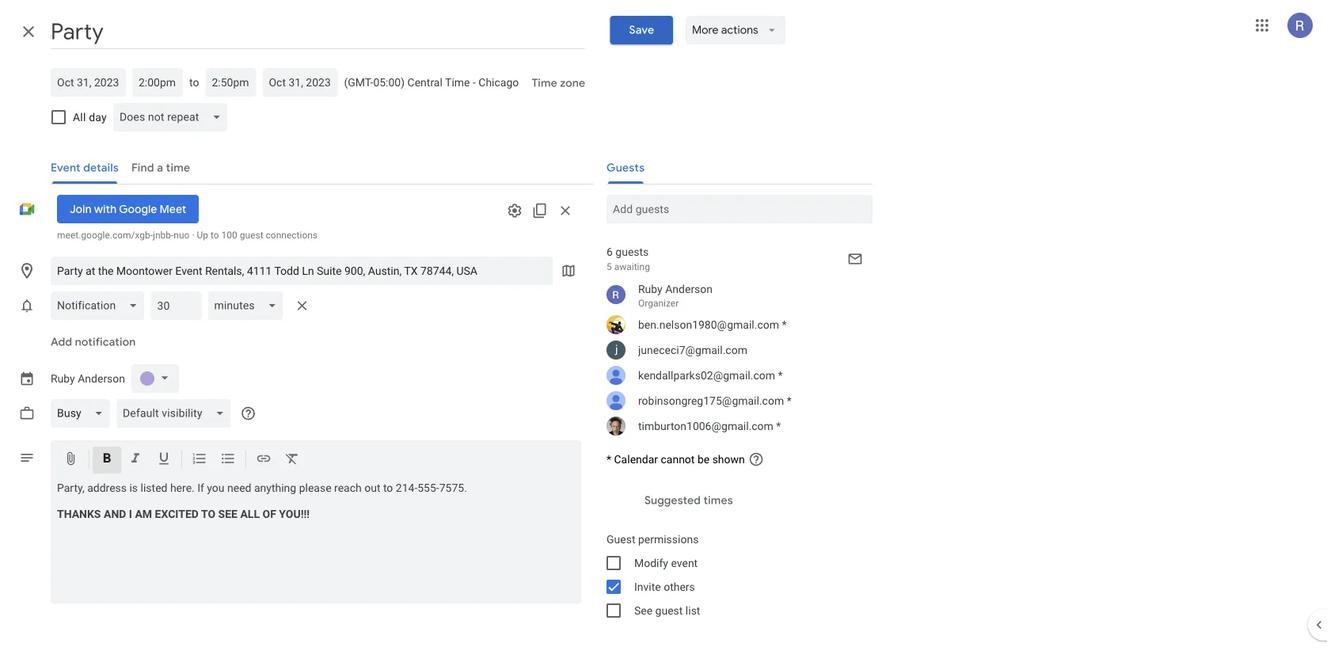 Task type: locate. For each thing, give the bounding box(es) containing it.
Location text field
[[57, 257, 547, 285]]

shown
[[713, 453, 745, 466]]

* down kendallparks02@gmail.com tree item on the bottom
[[787, 394, 792, 407]]

of
[[263, 508, 276, 521]]

see
[[635, 604, 653, 617]]

* down robinsongreg175@gmail.com tree item
[[777, 419, 781, 433]]

1 horizontal spatial to
[[211, 230, 219, 241]]

add notification button
[[44, 323, 142, 361]]

1 vertical spatial ruby
[[51, 372, 75, 385]]

please
[[299, 482, 332, 495]]

time zone button
[[525, 69, 592, 97]]

1 horizontal spatial anderson
[[666, 282, 713, 295]]

ruby anderson
[[51, 372, 125, 385]]

time left zone
[[532, 76, 557, 90]]

ruby
[[639, 282, 663, 295], [51, 372, 75, 385]]

None field
[[113, 103, 234, 132], [51, 292, 151, 320], [208, 292, 290, 320], [51, 399, 116, 428], [116, 399, 237, 428], [113, 103, 234, 132], [51, 292, 151, 320], [208, 292, 290, 320], [51, 399, 116, 428], [116, 399, 237, 428]]

group containing guest permissions
[[594, 528, 873, 623]]

0 vertical spatial ruby
[[639, 282, 663, 295]]

0 horizontal spatial ruby
[[51, 372, 75, 385]]

organizer
[[639, 298, 679, 309]]

i
[[129, 508, 132, 521]]

* up junececi7@gmail.com tree item
[[782, 318, 787, 331]]

0 vertical spatial anderson
[[666, 282, 713, 295]]

ruby down "add"
[[51, 372, 75, 385]]

robinsongreg175@gmail.com *
[[639, 394, 792, 407]]

7575.
[[439, 482, 467, 495]]

0 horizontal spatial time
[[445, 76, 470, 89]]

guests
[[616, 245, 649, 258]]

party,
[[57, 482, 85, 495]]

guest permissions
[[607, 533, 699, 546]]

time
[[445, 76, 470, 89], [532, 76, 557, 90]]

day
[[89, 111, 107, 124]]

*
[[782, 318, 787, 331], [778, 369, 783, 382], [787, 394, 792, 407], [777, 419, 781, 433], [607, 453, 612, 466]]

to right up
[[211, 230, 219, 241]]

guests invited to this event. tree
[[594, 279, 873, 439]]

up
[[197, 230, 208, 241]]

1 horizontal spatial time
[[532, 76, 557, 90]]

all day
[[73, 111, 107, 124]]

junececi7@gmail.com
[[639, 343, 748, 357]]

End date text field
[[269, 73, 331, 92]]

0 horizontal spatial guest
[[240, 230, 263, 241]]

robinsongreg175@gmail.com tree item
[[594, 388, 873, 414]]

ruby up organizer
[[639, 282, 663, 295]]

bulleted list image
[[220, 451, 236, 469]]

2 vertical spatial to
[[383, 482, 393, 495]]

* inside "timburton1006@gmail.com" tree item
[[777, 419, 781, 433]]

5
[[607, 261, 612, 273]]

see
[[218, 508, 238, 521]]

suggested
[[645, 494, 701, 508]]

group
[[594, 528, 873, 623]]

* inside kendallparks02@gmail.com tree item
[[778, 369, 783, 382]]

modify
[[635, 557, 669, 570]]

guest left list
[[656, 604, 683, 617]]

6 guests 5 awaiting
[[607, 245, 650, 273]]

anderson down notification
[[78, 372, 125, 385]]

party, address is listed here. if you need anything please reach out to 214-555-7575.
[[57, 482, 470, 495]]

excited
[[155, 508, 199, 521]]

1 vertical spatial anderson
[[78, 372, 125, 385]]

insert link image
[[256, 451, 272, 469]]

meet
[[160, 202, 186, 216]]

guest
[[240, 230, 263, 241], [656, 604, 683, 617]]

0 vertical spatial to
[[189, 76, 199, 89]]

join
[[70, 202, 92, 216]]

be
[[698, 453, 710, 466]]

actions
[[722, 23, 759, 37]]

timburton1006@gmail.com
[[639, 419, 774, 433]]

timburton1006@gmail.com *
[[639, 419, 781, 433]]

to left 'end time' text field
[[189, 76, 199, 89]]

more
[[693, 23, 719, 37]]

remove formatting image
[[284, 451, 300, 469]]

100
[[222, 230, 238, 241]]

anything
[[254, 482, 296, 495]]

to
[[201, 508, 216, 521]]

1 horizontal spatial guest
[[656, 604, 683, 617]]

* down junececi7@gmail.com tree item
[[778, 369, 783, 382]]

cannot
[[661, 453, 695, 466]]

2 horizontal spatial to
[[383, 482, 393, 495]]

anderson for ruby anderson organizer
[[666, 282, 713, 295]]

* for ben.nelson1980@gmail.com *
[[782, 318, 787, 331]]

arrow_drop_down
[[765, 23, 779, 37]]

save button
[[610, 16, 674, 44]]

0 vertical spatial guest
[[240, 230, 263, 241]]

·
[[192, 230, 195, 241]]

more actions arrow_drop_down
[[693, 23, 779, 37]]

0 horizontal spatial anderson
[[78, 372, 125, 385]]

Minutes in advance for notification number field
[[157, 292, 195, 320]]

* inside ben.nelson1980@gmail.com tree item
[[782, 318, 787, 331]]

ruby inside ruby anderson organizer
[[639, 282, 663, 295]]

out
[[365, 482, 381, 495]]

0 horizontal spatial to
[[189, 76, 199, 89]]

to right out
[[383, 482, 393, 495]]

others
[[664, 580, 695, 593]]

kendallparks02@gmail.com tree item
[[594, 363, 873, 388]]

* inside robinsongreg175@gmail.com tree item
[[787, 394, 792, 407]]

* for kendallparks02@gmail.com *
[[778, 369, 783, 382]]

invite others
[[635, 580, 695, 593]]

awaiting
[[615, 261, 650, 273]]

anderson
[[666, 282, 713, 295], [78, 372, 125, 385]]

* for robinsongreg175@gmail.com *
[[787, 394, 792, 407]]

timburton1006@gmail.com tree item
[[594, 414, 873, 439]]

anderson inside ruby anderson organizer
[[666, 282, 713, 295]]

google
[[119, 202, 157, 216]]

time left -
[[445, 76, 470, 89]]

1 horizontal spatial ruby
[[639, 282, 663, 295]]

05:00)
[[373, 76, 405, 89]]

anderson up organizer
[[666, 282, 713, 295]]

to
[[189, 76, 199, 89], [211, 230, 219, 241], [383, 482, 393, 495]]

* for timburton1006@gmail.com *
[[777, 419, 781, 433]]

if
[[197, 482, 204, 495]]

guest right 100
[[240, 230, 263, 241]]

Guests text field
[[613, 195, 867, 223]]

(gmt-05:00) central time - chicago
[[344, 76, 519, 89]]

event
[[671, 557, 698, 570]]

* calendar cannot be shown
[[607, 453, 745, 466]]

am
[[135, 508, 152, 521]]



Task type: describe. For each thing, give the bounding box(es) containing it.
time inside button
[[532, 76, 557, 90]]

suggested times
[[645, 494, 733, 508]]

kendallparks02@gmail.com *
[[639, 369, 783, 382]]

modify event
[[635, 557, 698, 570]]

ruby for ruby anderson organizer
[[639, 282, 663, 295]]

ben.nelson1980@gmail.com tree item
[[594, 312, 873, 337]]

1 vertical spatial guest
[[656, 604, 683, 617]]

thanks and i am excited to see all of you!!!
[[57, 508, 310, 521]]

kendallparks02@gmail.com
[[639, 369, 776, 382]]

calendar
[[614, 453, 658, 466]]

jnbb-
[[153, 230, 174, 241]]

list
[[686, 604, 701, 617]]

555-
[[418, 482, 439, 495]]

you
[[207, 482, 225, 495]]

and
[[104, 508, 126, 521]]

need
[[227, 482, 252, 495]]

nuo
[[174, 230, 190, 241]]

you!!!
[[279, 508, 310, 521]]

all
[[240, 508, 260, 521]]

ruby for ruby anderson
[[51, 372, 75, 385]]

End time text field
[[212, 73, 250, 92]]

zone
[[560, 76, 585, 90]]

thanks
[[57, 508, 101, 521]]

Start time text field
[[139, 73, 177, 92]]

ruby anderson organizer
[[639, 282, 713, 309]]

reach
[[334, 482, 362, 495]]

214-
[[396, 482, 418, 495]]

time zone
[[532, 76, 585, 90]]

guest
[[607, 533, 636, 546]]

meet.google.com/xgb-
[[57, 230, 153, 241]]

address
[[87, 482, 127, 495]]

suggested times button
[[639, 486, 740, 515]]

all
[[73, 111, 86, 124]]

numbered list image
[[192, 451, 208, 469]]

notification
[[75, 335, 136, 349]]

Description text field
[[51, 482, 581, 601]]

1 vertical spatial to
[[211, 230, 219, 241]]

chicago
[[479, 76, 519, 89]]

to inside description text box
[[383, 482, 393, 495]]

here.
[[170, 482, 195, 495]]

anderson for ruby anderson
[[78, 372, 125, 385]]

save
[[629, 23, 654, 37]]

6
[[607, 245, 613, 258]]

central
[[408, 76, 443, 89]]

-
[[473, 76, 476, 89]]

join with google meet link
[[57, 195, 199, 223]]

italic image
[[128, 451, 143, 469]]

invite
[[635, 580, 661, 593]]

ben.nelson1980@gmail.com
[[639, 318, 780, 331]]

meet.google.com/xgb-jnbb-nuo · up to 100 guest connections
[[57, 230, 318, 241]]

see guest list
[[635, 604, 701, 617]]

permissions
[[638, 533, 699, 546]]

(gmt-
[[344, 76, 373, 89]]

Start date text field
[[57, 73, 120, 92]]

bold image
[[99, 451, 115, 469]]

add
[[51, 335, 72, 349]]

join with google meet
[[70, 202, 186, 216]]

listed
[[141, 482, 168, 495]]

formatting options toolbar
[[51, 440, 581, 479]]

with
[[94, 202, 117, 216]]

Title text field
[[51, 14, 585, 49]]

ruby anderson, organizer tree item
[[594, 279, 873, 312]]

junececi7@gmail.com tree item
[[594, 337, 873, 363]]

connections
[[266, 230, 318, 241]]

30 minutes before element
[[51, 288, 315, 323]]

robinsongreg175@gmail.com
[[639, 394, 784, 407]]

* left calendar
[[607, 453, 612, 466]]

ben.nelson1980@gmail.com *
[[639, 318, 787, 331]]

is
[[129, 482, 138, 495]]

times
[[704, 494, 733, 508]]

add notification
[[51, 335, 136, 349]]

underline image
[[156, 451, 172, 469]]



Task type: vqa. For each thing, say whether or not it's contained in the screenshot.


